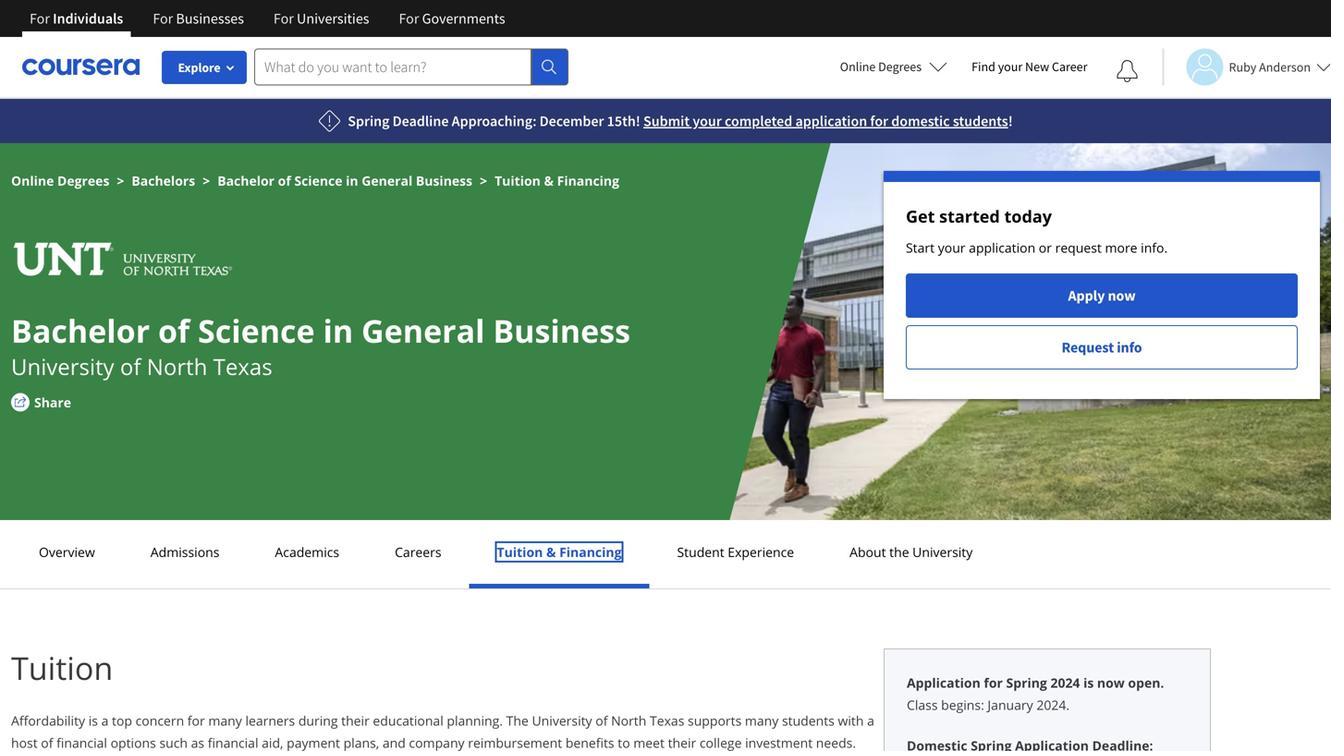 Task type: describe. For each thing, give the bounding box(es) containing it.
degrees for online degrees > bachelors > bachelor of science in general business > tuition & financing
[[57, 172, 109, 190]]

1 general from the top
[[362, 172, 413, 190]]

bachelors link
[[132, 172, 195, 190]]

application
[[907, 674, 981, 692]]

governments
[[422, 9, 505, 28]]

career
[[1052, 58, 1088, 75]]

about the university link
[[844, 544, 978, 561]]

aid,
[[262, 735, 283, 752]]

ruby anderson button
[[1163, 49, 1331, 86]]

0 horizontal spatial their
[[341, 712, 370, 730]]

1 vertical spatial university
[[913, 544, 973, 561]]

experience
[[728, 544, 794, 561]]

request info
[[1062, 338, 1142, 357]]

the
[[890, 544, 909, 561]]

online degrees link
[[11, 172, 109, 190]]

tuition for tuition
[[11, 647, 113, 690]]

2 financial from the left
[[208, 735, 258, 752]]

academics link
[[269, 544, 345, 561]]

company
[[409, 735, 465, 752]]

science inside bachelor of science in general business university of north texas
[[198, 309, 315, 352]]

for inside application for spring 2024 is now open. class begins: january 2024.
[[984, 674, 1003, 692]]

during
[[298, 712, 338, 730]]

for businesses
[[153, 9, 244, 28]]

What do you want to learn? text field
[[254, 49, 532, 86]]

1 financial from the left
[[57, 735, 107, 752]]

find
[[972, 58, 996, 75]]

2024
[[1051, 674, 1080, 692]]

for for universities
[[274, 9, 294, 28]]

find your new career
[[972, 58, 1088, 75]]

your for start
[[938, 239, 966, 257]]

for universities
[[274, 9, 369, 28]]

online degrees
[[840, 58, 922, 75]]

learners
[[245, 712, 295, 730]]

online for online degrees
[[840, 58, 876, 75]]

online degrees button
[[825, 46, 963, 87]]

online degrees > bachelors > bachelor of science in general business > tuition & financing
[[11, 172, 619, 190]]

texas inside bachelor of science in general business university of north texas
[[213, 352, 272, 382]]

for for businesses
[[153, 9, 173, 28]]

now inside application for spring 2024 is now open. class begins: january 2024.
[[1097, 674, 1125, 692]]

host
[[11, 735, 38, 752]]

tuition & financing link
[[491, 544, 627, 561]]

new
[[1025, 58, 1050, 75]]

degrees for online degrees
[[878, 58, 922, 75]]

1 vertical spatial application
[[969, 239, 1036, 257]]

request
[[1062, 338, 1114, 357]]

december
[[540, 112, 604, 130]]

with
[[838, 712, 864, 730]]

academics
[[275, 544, 339, 561]]

explore button
[[162, 51, 247, 84]]

careers link
[[389, 544, 447, 561]]

texas inside the "affordability is a top concern for many learners during their educational planning. the university of north texas supports many students with a host of financial options such as financial aid, payment plans, and company reimbursement benefits to meet their college investment needs."
[[650, 712, 685, 730]]

is inside the "affordability is a top concern for many learners during their educational planning. the university of north texas supports many students with a host of financial options such as financial aid, payment plans, and company reimbursement benefits to meet their college investment needs."
[[89, 712, 98, 730]]

get started today
[[906, 205, 1052, 228]]

1 horizontal spatial students
[[953, 112, 1008, 130]]

approaching:
[[452, 112, 537, 130]]

request info button
[[906, 325, 1298, 370]]

planning.
[[447, 712, 503, 730]]

1 many from the left
[[208, 712, 242, 730]]

domestic
[[892, 112, 950, 130]]

1 vertical spatial &
[[546, 544, 556, 561]]

share
[[34, 394, 71, 411]]

open.
[[1128, 674, 1164, 692]]

class
[[907, 697, 938, 714]]

ruby
[[1229, 59, 1257, 75]]

student
[[677, 544, 725, 561]]

anderson
[[1259, 59, 1311, 75]]

for inside the "affordability is a top concern for many learners during their educational planning. the university of north texas supports many students with a host of financial options such as financial aid, payment plans, and company reimbursement benefits to meet their college investment needs."
[[187, 712, 205, 730]]

begins:
[[941, 697, 984, 714]]

admissions
[[151, 544, 220, 561]]

today
[[1004, 205, 1052, 228]]

reimbursement
[[468, 735, 562, 752]]

university inside the "affordability is a top concern for many learners during their educational planning. the university of north texas supports many students with a host of financial options such as financial aid, payment plans, and company reimbursement benefits to meet their college investment needs."
[[532, 712, 592, 730]]

0 horizontal spatial application
[[796, 112, 867, 130]]

share button
[[11, 393, 99, 412]]

your for find
[[998, 58, 1023, 75]]

0 vertical spatial science
[[294, 172, 343, 190]]

or
[[1039, 239, 1052, 257]]

educational
[[373, 712, 444, 730]]

benefits
[[566, 735, 614, 752]]

is inside application for spring 2024 is now open. class begins: january 2024.
[[1084, 674, 1094, 692]]

investment
[[745, 735, 813, 752]]

such
[[159, 735, 188, 752]]

info.
[[1141, 239, 1168, 257]]

1 horizontal spatial bachelor
[[217, 172, 275, 190]]

for individuals
[[30, 9, 123, 28]]

application for spring 2024 is now open. class begins: january 2024.
[[907, 674, 1164, 714]]

apply
[[1068, 287, 1105, 305]]

in inside bachelor of science in general business university of north texas
[[323, 309, 353, 352]]

overview
[[39, 544, 95, 561]]

more
[[1105, 239, 1138, 257]]

explore
[[178, 59, 221, 76]]

tuition for tuition & financing
[[497, 544, 543, 561]]

the
[[506, 712, 529, 730]]

to
[[618, 735, 630, 752]]

for for individuals
[[30, 9, 50, 28]]



Task type: locate. For each thing, give the bounding box(es) containing it.
1 horizontal spatial financial
[[208, 735, 258, 752]]

1 vertical spatial science
[[198, 309, 315, 352]]

university of north texas image
[[11, 238, 233, 282]]

2 > from the left
[[203, 172, 210, 190]]

0 vertical spatial in
[[346, 172, 358, 190]]

now right "apply"
[[1108, 287, 1136, 305]]

> right bachelors
[[203, 172, 210, 190]]

0 vertical spatial tuition
[[495, 172, 541, 190]]

concern
[[136, 712, 184, 730]]

is left top
[[89, 712, 98, 730]]

0 horizontal spatial >
[[117, 172, 124, 190]]

is right 2024
[[1084, 674, 1094, 692]]

admissions link
[[145, 544, 225, 561]]

15th!
[[607, 112, 641, 130]]

0 vertical spatial your
[[998, 58, 1023, 75]]

0 horizontal spatial north
[[147, 352, 207, 382]]

1 horizontal spatial many
[[745, 712, 779, 730]]

1 vertical spatial business
[[493, 309, 631, 352]]

affordability
[[11, 712, 85, 730]]

general
[[362, 172, 413, 190], [362, 309, 485, 352]]

apply now
[[1068, 287, 1136, 305]]

3 > from the left
[[480, 172, 487, 190]]

for left domestic at right
[[870, 112, 889, 130]]

1 vertical spatial tuition
[[497, 544, 543, 561]]

1 horizontal spatial >
[[203, 172, 210, 190]]

their right meet
[[668, 735, 696, 752]]

1 vertical spatial their
[[668, 735, 696, 752]]

2 horizontal spatial your
[[998, 58, 1023, 75]]

options
[[111, 735, 156, 752]]

1 vertical spatial your
[[693, 112, 722, 130]]

for left the businesses
[[153, 9, 173, 28]]

university up share button
[[11, 352, 114, 382]]

0 vertical spatial bachelor
[[217, 172, 275, 190]]

> left bachelors link at top
[[117, 172, 124, 190]]

university
[[11, 352, 114, 382], [913, 544, 973, 561], [532, 712, 592, 730]]

for left the individuals
[[30, 9, 50, 28]]

1 vertical spatial degrees
[[57, 172, 109, 190]]

apply now button
[[906, 274, 1298, 318]]

1 > from the left
[[117, 172, 124, 190]]

2 vertical spatial university
[[532, 712, 592, 730]]

2 vertical spatial your
[[938, 239, 966, 257]]

request
[[1055, 239, 1102, 257]]

for up as
[[187, 712, 205, 730]]

2 horizontal spatial university
[[913, 544, 973, 561]]

business
[[416, 172, 473, 190], [493, 309, 631, 352]]

and
[[383, 735, 406, 752]]

supports
[[688, 712, 742, 730]]

> down approaching:
[[480, 172, 487, 190]]

student experience link
[[672, 544, 800, 561]]

submit your completed application for domestic students link
[[644, 112, 1008, 130]]

0 horizontal spatial university
[[11, 352, 114, 382]]

0 horizontal spatial online
[[11, 172, 54, 190]]

1 horizontal spatial their
[[668, 735, 696, 752]]

now left open.
[[1097, 674, 1125, 692]]

0 horizontal spatial spring
[[348, 112, 390, 130]]

info
[[1117, 338, 1142, 357]]

2 horizontal spatial >
[[480, 172, 487, 190]]

1 horizontal spatial online
[[840, 58, 876, 75]]

application
[[796, 112, 867, 130], [969, 239, 1036, 257]]

spring inside application for spring 2024 is now open. class begins: january 2024.
[[1006, 674, 1047, 692]]

now inside "button"
[[1108, 287, 1136, 305]]

university up benefits
[[532, 712, 592, 730]]

0 vertical spatial north
[[147, 352, 207, 382]]

0 vertical spatial their
[[341, 712, 370, 730]]

1 horizontal spatial university
[[532, 712, 592, 730]]

individuals
[[53, 9, 123, 28]]

0 horizontal spatial students
[[782, 712, 835, 730]]

0 vertical spatial university
[[11, 352, 114, 382]]

many
[[208, 712, 242, 730], [745, 712, 779, 730]]

0 vertical spatial students
[[953, 112, 1008, 130]]

0 horizontal spatial many
[[208, 712, 242, 730]]

0 vertical spatial &
[[544, 172, 554, 190]]

0 horizontal spatial is
[[89, 712, 98, 730]]

your right find
[[998, 58, 1023, 75]]

show notifications image
[[1116, 60, 1139, 82]]

their
[[341, 712, 370, 730], [668, 735, 696, 752]]

for up january
[[984, 674, 1003, 692]]

for for governments
[[399, 9, 419, 28]]

2 horizontal spatial for
[[984, 674, 1003, 692]]

spring up january
[[1006, 674, 1047, 692]]

financial
[[57, 735, 107, 752], [208, 735, 258, 752]]

>
[[117, 172, 124, 190], [203, 172, 210, 190], [480, 172, 487, 190]]

0 vertical spatial general
[[362, 172, 413, 190]]

0 horizontal spatial bachelor
[[11, 309, 150, 352]]

payment
[[287, 735, 340, 752]]

2 general from the top
[[362, 309, 485, 352]]

your right submit
[[693, 112, 722, 130]]

completed
[[725, 112, 793, 130]]

0 horizontal spatial for
[[187, 712, 205, 730]]

spring deadline approaching: december 15th! submit your completed application for domestic students !
[[348, 112, 1013, 130]]

0 horizontal spatial your
[[693, 112, 722, 130]]

0 vertical spatial financing
[[557, 172, 619, 190]]

started
[[939, 205, 1000, 228]]

2 vertical spatial tuition
[[11, 647, 113, 690]]

many left learners
[[208, 712, 242, 730]]

2 for from the left
[[153, 9, 173, 28]]

for up "what do you want to learn?" text box
[[399, 9, 419, 28]]

1 vertical spatial spring
[[1006, 674, 1047, 692]]

0 vertical spatial business
[[416, 172, 473, 190]]

meet
[[634, 735, 665, 752]]

science
[[294, 172, 343, 190], [198, 309, 315, 352]]

financial down affordability
[[57, 735, 107, 752]]

student experience
[[677, 544, 794, 561]]

1 vertical spatial in
[[323, 309, 353, 352]]

1 for from the left
[[30, 9, 50, 28]]

0 vertical spatial texas
[[213, 352, 272, 382]]

about
[[850, 544, 886, 561]]

1 vertical spatial general
[[362, 309, 485, 352]]

1 vertical spatial north
[[611, 712, 647, 730]]

as
[[191, 735, 204, 752]]

financial right as
[[208, 735, 258, 752]]

students up needs.
[[782, 712, 835, 730]]

january
[[988, 697, 1033, 714]]

&
[[544, 172, 554, 190], [546, 544, 556, 561]]

bachelor
[[217, 172, 275, 190], [11, 309, 150, 352]]

1 horizontal spatial north
[[611, 712, 647, 730]]

tuition & financing
[[497, 544, 622, 561]]

texas
[[213, 352, 272, 382], [650, 712, 685, 730]]

start
[[906, 239, 935, 257]]

0 vertical spatial application
[[796, 112, 867, 130]]

1 vertical spatial now
[[1097, 674, 1125, 692]]

1 horizontal spatial your
[[938, 239, 966, 257]]

universities
[[297, 9, 369, 28]]

application down "get started today"
[[969, 239, 1036, 257]]

spring left deadline
[[348, 112, 390, 130]]

0 vertical spatial is
[[1084, 674, 1094, 692]]

deadline
[[393, 112, 449, 130]]

a left top
[[101, 712, 109, 730]]

1 horizontal spatial business
[[493, 309, 631, 352]]

1 vertical spatial financing
[[559, 544, 622, 561]]

2 many from the left
[[745, 712, 779, 730]]

university inside bachelor of science in general business university of north texas
[[11, 352, 114, 382]]

bachelor of science in general business link
[[217, 172, 473, 190]]

businesses
[[176, 9, 244, 28]]

a right with
[[867, 712, 874, 730]]

start your application or request more info.
[[906, 239, 1168, 257]]

0 horizontal spatial texas
[[213, 352, 272, 382]]

1 vertical spatial bachelor
[[11, 309, 150, 352]]

bachelor up share button
[[11, 309, 150, 352]]

application right completed at the top of page
[[796, 112, 867, 130]]

1 horizontal spatial degrees
[[878, 58, 922, 75]]

financing
[[557, 172, 619, 190], [559, 544, 622, 561]]

for left universities
[[274, 9, 294, 28]]

for
[[870, 112, 889, 130], [984, 674, 1003, 692], [187, 712, 205, 730]]

1 vertical spatial students
[[782, 712, 835, 730]]

degrees up domestic at right
[[878, 58, 922, 75]]

4 for from the left
[[399, 9, 419, 28]]

0 vertical spatial spring
[[348, 112, 390, 130]]

coursera image
[[22, 52, 140, 82]]

1 vertical spatial online
[[11, 172, 54, 190]]

general inside bachelor of science in general business university of north texas
[[362, 309, 485, 352]]

needs.
[[816, 735, 856, 752]]

north inside the "affordability is a top concern for many learners during their educational planning. the university of north texas supports many students with a host of financial options such as financial aid, payment plans, and company reimbursement benefits to meet their college investment needs."
[[611, 712, 647, 730]]

degrees inside popup button
[[878, 58, 922, 75]]

students down find
[[953, 112, 1008, 130]]

0 horizontal spatial business
[[416, 172, 473, 190]]

2 vertical spatial for
[[187, 712, 205, 730]]

!
[[1008, 112, 1013, 130]]

overview link
[[33, 544, 101, 561]]

bachelor of science in general business university of north texas
[[11, 309, 631, 382]]

online
[[840, 58, 876, 75], [11, 172, 54, 190]]

north inside bachelor of science in general business university of north texas
[[147, 352, 207, 382]]

1 horizontal spatial application
[[969, 239, 1036, 257]]

about the university
[[850, 544, 973, 561]]

submit
[[644, 112, 690, 130]]

1 horizontal spatial for
[[870, 112, 889, 130]]

students inside the "affordability is a top concern for many learners during their educational planning. the university of north texas supports many students with a host of financial options such as financial aid, payment plans, and company reimbursement benefits to meet their college investment needs."
[[782, 712, 835, 730]]

banner navigation
[[15, 0, 520, 37]]

0 horizontal spatial degrees
[[57, 172, 109, 190]]

college
[[700, 735, 742, 752]]

find your new career link
[[963, 55, 1097, 79]]

plans,
[[344, 735, 379, 752]]

business inside bachelor of science in general business university of north texas
[[493, 309, 631, 352]]

0 horizontal spatial a
[[101, 712, 109, 730]]

online inside popup button
[[840, 58, 876, 75]]

1 horizontal spatial spring
[[1006, 674, 1047, 692]]

careers
[[395, 544, 441, 561]]

online for online degrees > bachelors > bachelor of science in general business > tuition & financing
[[11, 172, 54, 190]]

degrees left bachelors
[[57, 172, 109, 190]]

north
[[147, 352, 207, 382], [611, 712, 647, 730]]

0 vertical spatial for
[[870, 112, 889, 130]]

2024.
[[1037, 697, 1070, 714]]

bachelor inside bachelor of science in general business university of north texas
[[11, 309, 150, 352]]

1 vertical spatial is
[[89, 712, 98, 730]]

ruby anderson
[[1229, 59, 1311, 75]]

1 a from the left
[[101, 712, 109, 730]]

1 horizontal spatial is
[[1084, 674, 1094, 692]]

bachelors
[[132, 172, 195, 190]]

2 a from the left
[[867, 712, 874, 730]]

1 vertical spatial texas
[[650, 712, 685, 730]]

1 horizontal spatial a
[[867, 712, 874, 730]]

bachelor right bachelors
[[217, 172, 275, 190]]

None search field
[[254, 49, 569, 86]]

in
[[346, 172, 358, 190], [323, 309, 353, 352]]

university right the
[[913, 544, 973, 561]]

1 vertical spatial for
[[984, 674, 1003, 692]]

their up plans,
[[341, 712, 370, 730]]

0 vertical spatial now
[[1108, 287, 1136, 305]]

top
[[112, 712, 132, 730]]

0 vertical spatial online
[[840, 58, 876, 75]]

for governments
[[399, 9, 505, 28]]

0 horizontal spatial financial
[[57, 735, 107, 752]]

1 horizontal spatial texas
[[650, 712, 685, 730]]

3 for from the left
[[274, 9, 294, 28]]

0 vertical spatial degrees
[[878, 58, 922, 75]]

many up investment
[[745, 712, 779, 730]]

your right start
[[938, 239, 966, 257]]



Task type: vqa. For each thing, say whether or not it's contained in the screenshot.
about the university link
yes



